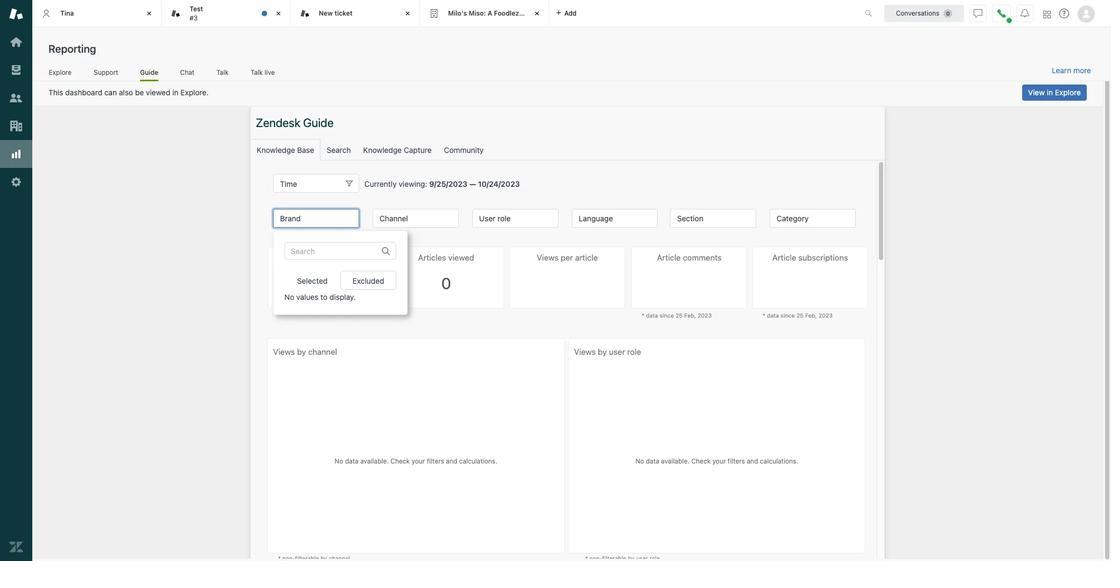 Task type: describe. For each thing, give the bounding box(es) containing it.
close image for tina
[[144, 8, 155, 19]]

guide link
[[140, 68, 158, 81]]

1 in from the left
[[172, 88, 178, 97]]

zendesk support image
[[9, 7, 23, 21]]

reporting image
[[9, 147, 23, 161]]

reporting
[[48, 43, 96, 55]]

test #3
[[190, 5, 203, 22]]

learn more link
[[1052, 66, 1091, 75]]

tabs tab list
[[32, 0, 854, 27]]

be
[[135, 88, 144, 97]]

tina
[[60, 9, 74, 17]]

ticket
[[335, 9, 352, 17]]

main element
[[0, 0, 32, 561]]

new ticket tab
[[291, 0, 420, 27]]

milo's miso: a foodlez subsidiary
[[448, 9, 554, 17]]

guide
[[140, 68, 158, 76]]

customers image
[[9, 91, 23, 105]]

explore link
[[48, 68, 72, 80]]

view
[[1028, 88, 1045, 97]]

chat link
[[180, 68, 195, 80]]

conversations
[[896, 9, 939, 17]]

new
[[319, 9, 333, 17]]

in inside button
[[1047, 88, 1053, 97]]

admin image
[[9, 175, 23, 189]]

milo's miso: a foodlez subsidiary tab
[[420, 0, 554, 27]]

talk link
[[216, 68, 229, 80]]

more
[[1073, 66, 1091, 75]]

milo's
[[448, 9, 467, 17]]

1 close image from the left
[[273, 8, 284, 19]]

also
[[119, 88, 133, 97]]

chat
[[180, 68, 194, 76]]

this
[[48, 88, 63, 97]]

foodlez
[[494, 9, 519, 17]]

support link
[[93, 68, 119, 80]]

support
[[94, 68, 118, 76]]



Task type: locate. For each thing, give the bounding box(es) containing it.
new ticket
[[319, 9, 352, 17]]

0 horizontal spatial close image
[[144, 8, 155, 19]]

close image left new
[[273, 8, 284, 19]]

1 horizontal spatial close image
[[402, 8, 413, 19]]

1 close image from the left
[[144, 8, 155, 19]]

dashboard
[[65, 88, 102, 97]]

notifications image
[[1021, 9, 1029, 18]]

1 talk from the left
[[216, 68, 228, 76]]

close image inside tina tab
[[144, 8, 155, 19]]

explore
[[49, 68, 71, 76], [1055, 88, 1081, 97]]

2 in from the left
[[1047, 88, 1053, 97]]

explore down learn more link
[[1055, 88, 1081, 97]]

in right viewed
[[172, 88, 178, 97]]

get help image
[[1059, 9, 1069, 18]]

0 horizontal spatial close image
[[273, 8, 284, 19]]

talk for talk live
[[251, 68, 263, 76]]

close image left add popup button
[[532, 8, 542, 19]]

0 horizontal spatial explore
[[49, 68, 71, 76]]

view in explore button
[[1022, 85, 1087, 101]]

#3
[[190, 14, 198, 22]]

button displays agent's chat status as invisible. image
[[974, 9, 982, 18]]

learn more
[[1052, 66, 1091, 75]]

organizations image
[[9, 119, 23, 133]]

0 horizontal spatial talk
[[216, 68, 228, 76]]

2 close image from the left
[[532, 8, 542, 19]]

close image inside "new ticket" tab
[[402, 8, 413, 19]]

views image
[[9, 63, 23, 77]]

close image inside the milo's miso: a foodlez subsidiary tab
[[532, 8, 542, 19]]

add
[[564, 9, 577, 17]]

talk live link
[[250, 68, 275, 80]]

viewed
[[146, 88, 170, 97]]

talk for talk
[[216, 68, 228, 76]]

0 horizontal spatial in
[[172, 88, 178, 97]]

2 close image from the left
[[402, 8, 413, 19]]

close image
[[144, 8, 155, 19], [532, 8, 542, 19]]

view in explore
[[1028, 88, 1081, 97]]

0 vertical spatial explore
[[49, 68, 71, 76]]

can
[[104, 88, 117, 97]]

close image for milo's miso: a foodlez subsidiary
[[532, 8, 542, 19]]

2 talk from the left
[[251, 68, 263, 76]]

live
[[265, 68, 275, 76]]

explore inside button
[[1055, 88, 1081, 97]]

learn
[[1052, 66, 1071, 75]]

talk right chat
[[216, 68, 228, 76]]

in right view
[[1047, 88, 1053, 97]]

close image
[[273, 8, 284, 19], [402, 8, 413, 19]]

1 horizontal spatial explore
[[1055, 88, 1081, 97]]

close image left milo's
[[402, 8, 413, 19]]

talk left live at the top of page
[[251, 68, 263, 76]]

zendesk image
[[9, 540, 23, 554]]

add button
[[549, 0, 583, 26]]

test
[[190, 5, 203, 13]]

close image left #3
[[144, 8, 155, 19]]

get started image
[[9, 35, 23, 49]]

in
[[172, 88, 178, 97], [1047, 88, 1053, 97]]

talk
[[216, 68, 228, 76], [251, 68, 263, 76]]

subsidiary
[[521, 9, 554, 17]]

tina tab
[[32, 0, 162, 27]]

this dashboard can also be viewed in explore.
[[48, 88, 209, 97]]

1 horizontal spatial close image
[[532, 8, 542, 19]]

tab containing test
[[162, 0, 291, 27]]

miso:
[[469, 9, 486, 17]]

1 horizontal spatial talk
[[251, 68, 263, 76]]

conversations button
[[884, 5, 964, 22]]

talk live
[[251, 68, 275, 76]]

a
[[488, 9, 492, 17]]

1 horizontal spatial in
[[1047, 88, 1053, 97]]

tab
[[162, 0, 291, 27]]

explore.
[[180, 88, 209, 97]]

1 vertical spatial explore
[[1055, 88, 1081, 97]]

explore up this
[[49, 68, 71, 76]]

zendesk products image
[[1043, 11, 1051, 18]]



Task type: vqa. For each thing, say whether or not it's contained in the screenshot.
Sample on the left
no



